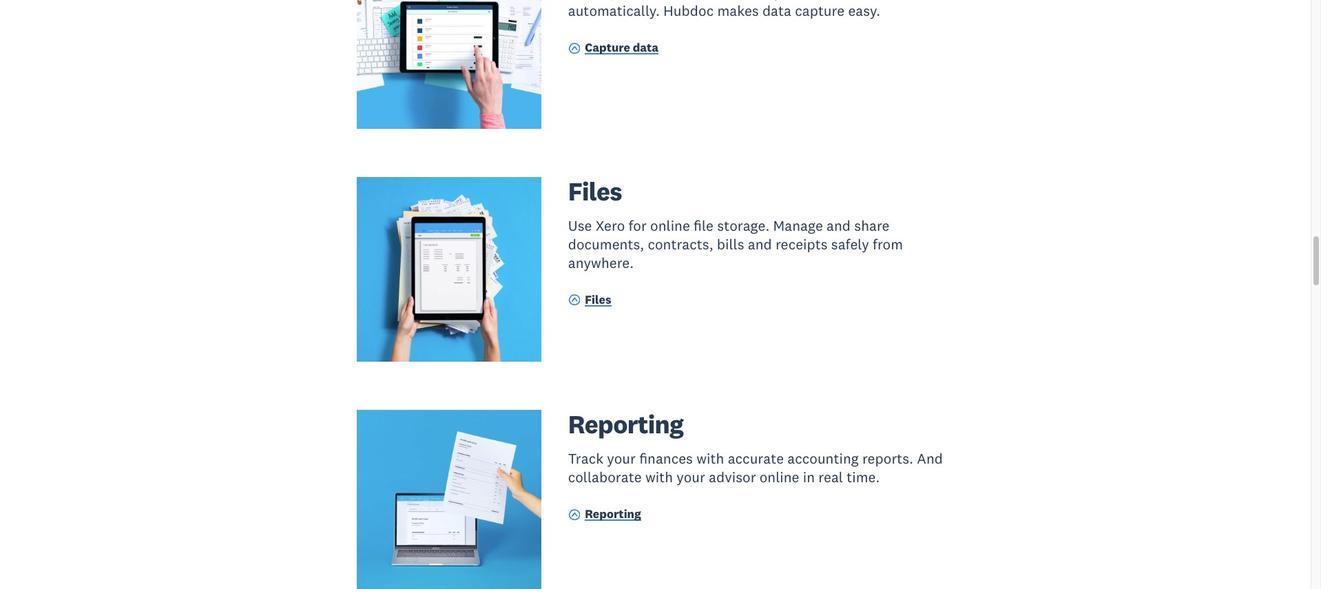 Task type: vqa. For each thing, say whether or not it's contained in the screenshot.
Find
no



Task type: describe. For each thing, give the bounding box(es) containing it.
finances
[[640, 449, 693, 468]]

capture data
[[585, 40, 659, 55]]

automatically.
[[568, 2, 660, 20]]

manage
[[774, 216, 823, 235]]

reports.
[[863, 449, 914, 468]]

easy.
[[849, 2, 881, 20]]

use
[[568, 216, 592, 235]]

safely
[[832, 235, 870, 253]]

data down the key
[[763, 2, 792, 20]]

data inside button
[[633, 40, 659, 55]]

contracts,
[[648, 235, 714, 253]]

1 horizontal spatial with
[[697, 449, 725, 468]]

in
[[803, 468, 815, 487]]

receipts
[[776, 235, 828, 253]]

copies
[[595, 0, 636, 1]]

0 horizontal spatial with
[[646, 468, 673, 487]]

track
[[568, 449, 604, 468]]

reporting button
[[568, 506, 641, 525]]

track your finances with accurate accounting reports. and collaborate with your advisor online in real time.
[[568, 449, 943, 487]]

advisor
[[709, 468, 756, 487]]

xero inside use xero for online file storage. manage and share documents, contracts, bills and receipts safely from anywhere.
[[596, 216, 625, 235]]

file
[[694, 216, 714, 235]]

collaborate
[[568, 468, 642, 487]]

get copies of documents and key data stored into xero automatically. hubdoc makes data capture easy.
[[568, 0, 922, 20]]

documents,
[[568, 235, 644, 253]]

accurate
[[728, 449, 784, 468]]

online inside the track your finances with accurate accounting reports. and collaborate with your advisor online in real time.
[[760, 468, 800, 487]]

share
[[855, 216, 890, 235]]

xero inside the get copies of documents and key data stored into xero automatically. hubdoc makes data capture easy.
[[892, 0, 922, 1]]

real
[[819, 468, 843, 487]]



Task type: locate. For each thing, give the bounding box(es) containing it.
get
[[568, 0, 591, 1]]

files down anywhere.
[[585, 292, 612, 307]]

files up use
[[568, 175, 622, 207]]

time.
[[847, 468, 880, 487]]

files
[[568, 175, 622, 207], [585, 292, 612, 307]]

files inside button
[[585, 292, 612, 307]]

1 vertical spatial online
[[760, 468, 800, 487]]

with
[[697, 449, 725, 468], [646, 468, 673, 487]]

xero right into
[[892, 0, 922, 1]]

1 vertical spatial reporting
[[585, 507, 641, 522]]

documents
[[656, 0, 728, 1]]

use xero for online file storage. manage and share documents, contracts, bills and receipts safely from anywhere.
[[568, 216, 903, 272]]

xero up documents,
[[596, 216, 625, 235]]

of
[[640, 0, 653, 1]]

files button
[[568, 292, 612, 311]]

for
[[629, 216, 647, 235]]

0 vertical spatial online
[[651, 216, 690, 235]]

storage.
[[718, 216, 770, 235]]

capture
[[585, 40, 630, 55]]

with down finances
[[646, 468, 673, 487]]

your
[[607, 449, 636, 468], [677, 468, 706, 487]]

0 horizontal spatial online
[[651, 216, 690, 235]]

0 vertical spatial xero
[[892, 0, 922, 1]]

hubdoc
[[664, 2, 714, 20]]

0 horizontal spatial xero
[[596, 216, 625, 235]]

and inside the get copies of documents and key data stored into xero automatically. hubdoc makes data capture easy.
[[732, 0, 756, 1]]

key
[[760, 0, 782, 1]]

your down finances
[[677, 468, 706, 487]]

accounting
[[788, 449, 859, 468]]

bills
[[717, 235, 745, 253]]

1 vertical spatial xero
[[596, 216, 625, 235]]

data
[[785, 0, 814, 1], [763, 2, 792, 20], [633, 40, 659, 55]]

data right capture
[[633, 40, 659, 55]]

data up capture
[[785, 0, 814, 1]]

reporting inside reporting button
[[585, 507, 641, 522]]

reporting down collaborate
[[585, 507, 641, 522]]

reporting
[[568, 408, 684, 440], [585, 507, 641, 522]]

and down storage.
[[748, 235, 772, 253]]

online up contracts,
[[651, 216, 690, 235]]

reporting up track at the left bottom of the page
[[568, 408, 684, 440]]

your up collaborate
[[607, 449, 636, 468]]

0 horizontal spatial your
[[607, 449, 636, 468]]

xero
[[892, 0, 922, 1], [596, 216, 625, 235]]

from
[[873, 235, 903, 253]]

0 vertical spatial reporting
[[568, 408, 684, 440]]

and
[[732, 0, 756, 1], [827, 216, 851, 235], [748, 235, 772, 253]]

1 horizontal spatial your
[[677, 468, 706, 487]]

1 horizontal spatial xero
[[892, 0, 922, 1]]

stored
[[818, 0, 860, 1]]

online inside use xero for online file storage. manage and share documents, contracts, bills and receipts safely from anywhere.
[[651, 216, 690, 235]]

into
[[863, 0, 889, 1]]

online
[[651, 216, 690, 235], [760, 468, 800, 487]]

online left in
[[760, 468, 800, 487]]

and up safely
[[827, 216, 851, 235]]

0 vertical spatial files
[[568, 175, 622, 207]]

and up makes
[[732, 0, 756, 1]]

with up advisor
[[697, 449, 725, 468]]

capture data button
[[568, 40, 659, 58]]

1 horizontal spatial online
[[760, 468, 800, 487]]

and
[[917, 449, 943, 468]]

1 vertical spatial files
[[585, 292, 612, 307]]

makes
[[718, 2, 759, 20]]

capture
[[795, 2, 845, 20]]

anywhere.
[[568, 254, 634, 272]]



